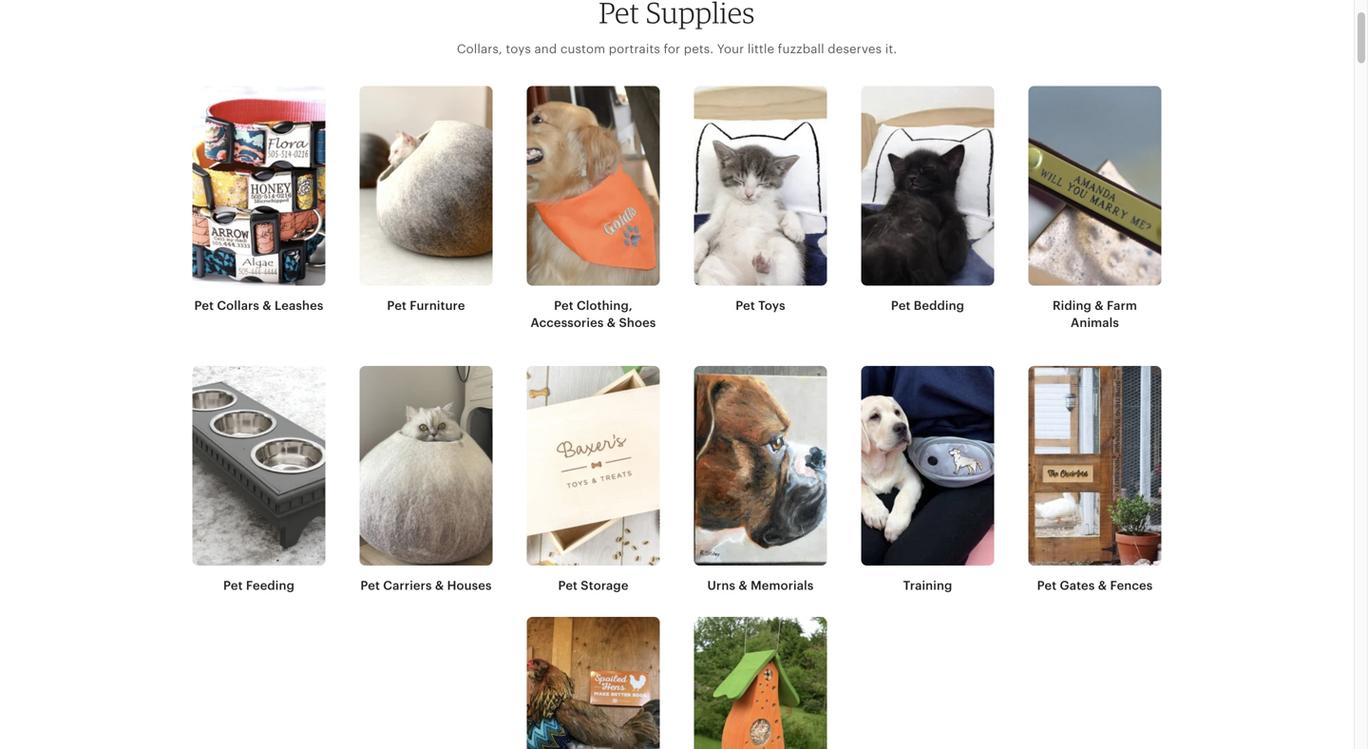 Task type: describe. For each thing, give the bounding box(es) containing it.
pet clothing, accessories & shoes link
[[527, 86, 660, 332]]

riding
[[1053, 298, 1092, 313]]

storage
[[581, 578, 629, 593]]

pet toys link
[[694, 86, 827, 314]]

pet toys
[[736, 298, 786, 313]]

accessories
[[531, 316, 604, 330]]

furniture
[[410, 298, 465, 313]]

urns & memorials link
[[694, 366, 827, 594]]

riding & farm animals link
[[1029, 86, 1162, 332]]

little
[[748, 42, 775, 56]]

and
[[535, 42, 557, 56]]

shoes
[[619, 316, 656, 330]]

pet bedding
[[892, 298, 965, 313]]

collars,
[[457, 42, 503, 56]]

pet for feeding
[[223, 578, 243, 593]]

& right 'gates'
[[1099, 578, 1108, 593]]

urns & memorials
[[708, 578, 814, 593]]

& inside riding & farm animals
[[1095, 298, 1104, 313]]

pet feeding link
[[192, 366, 326, 594]]

pet collars & leashes
[[194, 298, 324, 313]]

fences
[[1111, 578, 1153, 593]]

portraits
[[609, 42, 660, 56]]

deserves
[[828, 42, 882, 56]]

pet storage link
[[527, 366, 660, 594]]

training
[[904, 578, 953, 593]]

pet for clothing,
[[554, 298, 574, 313]]

farm
[[1107, 298, 1138, 313]]

pet storage
[[558, 578, 629, 593]]

for
[[664, 42, 681, 56]]

pet gates & fences link
[[1029, 366, 1162, 594]]

pet clothing, accessories & shoes
[[531, 298, 656, 330]]

your
[[717, 42, 745, 56]]

collars, toys and custom portraits for pets. your little fuzzball deserves it.
[[457, 42, 897, 56]]

pet for storage
[[558, 578, 578, 593]]

pet gates & fences
[[1038, 578, 1153, 593]]

& inside pet clothing, accessories & shoes
[[607, 316, 616, 330]]

pet for collars
[[194, 298, 214, 313]]

carriers
[[383, 578, 432, 593]]

pet for gates
[[1038, 578, 1057, 593]]

toys
[[506, 42, 531, 56]]

pet furniture link
[[360, 86, 493, 314]]

bedding
[[914, 298, 965, 313]]



Task type: vqa. For each thing, say whether or not it's contained in the screenshot.
bottommost Add
no



Task type: locate. For each thing, give the bounding box(es) containing it.
riding & farm animals
[[1053, 298, 1138, 330]]

& right collars
[[263, 298, 272, 313]]

pet collars & leashes link
[[192, 86, 326, 314]]

& down clothing,
[[607, 316, 616, 330]]

pet left toys
[[736, 298, 756, 313]]

it.
[[886, 42, 897, 56]]

& up "animals"
[[1095, 298, 1104, 313]]

pet for furniture
[[387, 298, 407, 313]]

leashes
[[275, 298, 324, 313]]

toys
[[759, 298, 786, 313]]

custom
[[561, 42, 606, 56]]

pet for carriers
[[361, 578, 380, 593]]

pet left 'gates'
[[1038, 578, 1057, 593]]

urns
[[708, 578, 736, 593]]

memorials
[[751, 578, 814, 593]]

pet left collars
[[194, 298, 214, 313]]

pet
[[194, 298, 214, 313], [387, 298, 407, 313], [554, 298, 574, 313], [736, 298, 756, 313], [892, 298, 911, 313], [223, 578, 243, 593], [361, 578, 380, 593], [558, 578, 578, 593], [1038, 578, 1057, 593]]

animals
[[1071, 316, 1120, 330]]

clothing,
[[577, 298, 633, 313]]

pet carriers & houses
[[361, 578, 492, 593]]

houses
[[447, 578, 492, 593]]

pet carriers & houses link
[[360, 366, 493, 594]]

pet left "bedding"
[[892, 298, 911, 313]]

pet left carriers
[[361, 578, 380, 593]]

training link
[[862, 366, 995, 594]]

pet bedding link
[[862, 86, 995, 314]]

pet feeding
[[223, 578, 295, 593]]

& inside 'link'
[[739, 578, 748, 593]]

gates
[[1060, 578, 1095, 593]]

pet inside pet clothing, accessories & shoes
[[554, 298, 574, 313]]

& right the urns
[[739, 578, 748, 593]]

pet left furniture
[[387, 298, 407, 313]]

pet furniture
[[387, 298, 465, 313]]

pet up accessories
[[554, 298, 574, 313]]

pet for toys
[[736, 298, 756, 313]]

feeding
[[246, 578, 295, 593]]

pet left storage
[[558, 578, 578, 593]]

fuzzball
[[778, 42, 825, 56]]

pets.
[[684, 42, 714, 56]]

pet left feeding
[[223, 578, 243, 593]]

&
[[263, 298, 272, 313], [1095, 298, 1104, 313], [607, 316, 616, 330], [435, 578, 444, 593], [739, 578, 748, 593], [1099, 578, 1108, 593]]

collars
[[217, 298, 260, 313]]

& left houses on the bottom left
[[435, 578, 444, 593]]

pet for bedding
[[892, 298, 911, 313]]



